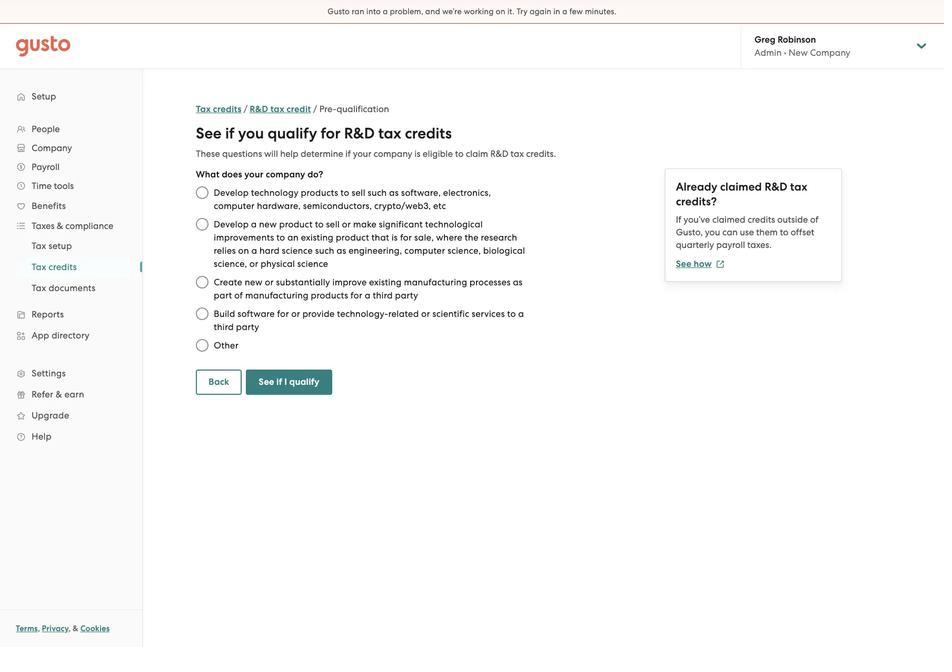 Task type: vqa. For each thing, say whether or not it's contained in the screenshot.
WHEN WILL I FIND OUT IF MY LOAN WAS FORGIVEN?
no



Task type: locate. For each thing, give the bounding box(es) containing it.
as up crypto/web3,
[[389, 187, 399, 198]]

home image
[[16, 36, 71, 57]]

products down do?
[[301, 187, 338, 198]]

the
[[465, 232, 479, 243]]

to down semiconductors,
[[315, 219, 324, 230]]

0 vertical spatial company
[[810, 47, 851, 58]]

already
[[676, 180, 718, 194]]

1 vertical spatial tax credits link
[[19, 258, 132, 276]]

claimed right already
[[720, 180, 762, 194]]

develop for develop a new product to sell or make significant technological improvements to an existing product that is for sale, where the research relies on a hard science such as engineering, computer science, biological science, or physical science
[[214, 219, 249, 230]]

1 vertical spatial company
[[32, 143, 72, 153]]

0 vertical spatial your
[[353, 149, 371, 159]]

0 vertical spatial existing
[[301, 232, 334, 243]]

people
[[32, 124, 60, 134]]

tax down tax setup
[[32, 262, 46, 272]]

qualify for i
[[289, 377, 319, 388]]

you
[[238, 124, 264, 143], [705, 227, 720, 238]]

if up the questions on the left top of the page
[[225, 124, 235, 143]]

reports
[[32, 309, 64, 320]]

settings
[[32, 368, 66, 379]]

0 vertical spatial develop
[[214, 187, 249, 198]]

if right determine
[[346, 149, 351, 159]]

1 horizontal spatial ,
[[69, 624, 71, 634]]

provide
[[302, 309, 335, 319]]

is left eligible
[[415, 149, 421, 159]]

0 vertical spatial company
[[374, 149, 412, 159]]

see for see if you qualify for r&d tax credits
[[196, 124, 222, 143]]

third down build
[[214, 322, 234, 332]]

to inside the develop technology products to sell such as software, electronics, computer hardware, semiconductors, crypto/web3, etc
[[341, 187, 349, 198]]

claimed
[[720, 180, 762, 194], [712, 214, 746, 225]]

1 horizontal spatial company
[[374, 149, 412, 159]]

if inside button
[[277, 377, 282, 388]]

new right create
[[245, 277, 263, 288]]

develop inside the develop technology products to sell such as software, electronics, computer hardware, semiconductors, crypto/web3, etc
[[214, 187, 249, 198]]

1 vertical spatial products
[[311, 290, 348, 301]]

party
[[395, 290, 418, 301], [236, 322, 259, 332]]

sell up semiconductors,
[[352, 187, 365, 198]]

see up these
[[196, 124, 222, 143]]

2 horizontal spatial if
[[346, 149, 351, 159]]

directory
[[52, 330, 90, 341]]

greg robinson admin • new company
[[755, 34, 851, 58]]

to left "an"
[[276, 232, 285, 243]]

0 vertical spatial as
[[389, 187, 399, 198]]

0 vertical spatial on
[[496, 7, 505, 16]]

0 vertical spatial such
[[368, 187, 387, 198]]

such up crypto/web3,
[[368, 187, 387, 198]]

party up related
[[395, 290, 418, 301]]

0 horizontal spatial party
[[236, 322, 259, 332]]

2 horizontal spatial see
[[676, 259, 692, 270]]

1 vertical spatial see
[[676, 259, 692, 270]]

1 horizontal spatial third
[[373, 290, 393, 301]]

0 vertical spatial science
[[282, 245, 313, 256]]

a
[[383, 7, 388, 16], [562, 7, 567, 16], [251, 219, 257, 230], [251, 245, 257, 256], [365, 290, 371, 301], [518, 309, 524, 319]]

claimed up can
[[712, 214, 746, 225]]

list containing tax setup
[[0, 235, 142, 299]]

0 vertical spatial you
[[238, 124, 264, 143]]

r&d down qualification
[[344, 124, 375, 143]]

ran
[[352, 7, 364, 16]]

app directory link
[[11, 326, 132, 345]]

0 vertical spatial party
[[395, 290, 418, 301]]

credits inside "if you've claimed credits outside of gusto, you can use them to offset quarterly payroll taxes."
[[748, 214, 775, 225]]

1 horizontal spatial science,
[[448, 245, 481, 256]]

1 horizontal spatial tax credits link
[[196, 104, 242, 115]]

1 horizontal spatial as
[[389, 187, 399, 198]]

qualify inside button
[[289, 377, 319, 388]]

1 vertical spatial as
[[337, 245, 346, 256]]

1 vertical spatial develop
[[214, 219, 249, 230]]

back button
[[196, 370, 242, 395]]

sell down semiconductors,
[[326, 219, 340, 230]]

/ left pre-
[[313, 104, 317, 114]]

1 vertical spatial product
[[336, 232, 369, 243]]

science down "an"
[[282, 245, 313, 256]]

already claimed r&d tax credits?
[[676, 180, 808, 209]]

taxes.
[[747, 240, 772, 250]]

1 horizontal spatial /
[[313, 104, 317, 114]]

tax for tax setup
[[32, 241, 46, 251]]

develop for develop technology products to sell such as software, electronics, computer hardware, semiconductors, crypto/web3, etc
[[214, 187, 249, 198]]

0 vertical spatial &
[[57, 221, 63, 231]]

1 vertical spatial company
[[266, 169, 305, 180]]

1 vertical spatial is
[[392, 232, 398, 243]]

tax down the tax credits
[[32, 283, 46, 293]]

credits?
[[676, 195, 717, 209]]

0 horizontal spatial ,
[[38, 624, 40, 634]]

1 vertical spatial of
[[234, 290, 243, 301]]

tax
[[196, 104, 211, 115], [32, 241, 46, 251], [32, 262, 46, 272], [32, 283, 46, 293]]

1 vertical spatial you
[[705, 227, 720, 238]]

documents
[[49, 283, 96, 293]]

a up improvements
[[251, 219, 257, 230]]

0 horizontal spatial computer
[[214, 201, 255, 211]]

1 horizontal spatial such
[[368, 187, 387, 198]]

r&d tax credit link
[[250, 104, 311, 115]]

2 vertical spatial &
[[73, 624, 78, 634]]

0 horizontal spatial company
[[266, 169, 305, 180]]

,
[[38, 624, 40, 634], [69, 624, 71, 634]]

new inside develop a new product to sell or make significant technological improvements to an existing product that is for sale, where the research relies on a hard science such as engineering, computer science, biological science, or physical science
[[259, 219, 277, 230]]

refer & earn link
[[11, 385, 132, 404]]

0 horizontal spatial /
[[244, 104, 248, 114]]

1 horizontal spatial company
[[810, 47, 851, 58]]

that
[[372, 232, 389, 243]]

2 vertical spatial see
[[259, 377, 274, 388]]

your
[[353, 149, 371, 159], [244, 169, 264, 180]]

& right "taxes"
[[57, 221, 63, 231]]

or down "physical"
[[265, 277, 274, 288]]

if left i
[[277, 377, 282, 388]]

third up technology-
[[373, 290, 393, 301]]

0 vertical spatial products
[[301, 187, 338, 198]]

see for see if i qualify
[[259, 377, 274, 388]]

0 horizontal spatial existing
[[301, 232, 334, 243]]

if for see if i qualify
[[277, 377, 282, 388]]

help
[[280, 149, 298, 159]]

existing inside develop a new product to sell or make significant technological improvements to an existing product that is for sale, where the research relies on a hard science such as engineering, computer science, biological science, or physical science
[[301, 232, 334, 243]]

you up the questions on the left top of the page
[[238, 124, 264, 143]]

0 vertical spatial if
[[225, 124, 235, 143]]

new inside create new or substantially improve existing manufacturing processes as part of manufacturing products for a third party
[[245, 277, 263, 288]]

tax credits link up 'tax documents' "link"
[[19, 258, 132, 276]]

0 horizontal spatial company
[[32, 143, 72, 153]]

into
[[366, 7, 381, 16]]

1 vertical spatial qualify
[[289, 377, 319, 388]]

for inside build software for or provide technology-related or scientific services to a third party
[[277, 309, 289, 319]]

& left earn
[[56, 389, 62, 400]]

tax up outside
[[790, 180, 808, 194]]

1 horizontal spatial sell
[[352, 187, 365, 198]]

new down hardware,
[[259, 219, 277, 230]]

& left cookies in the left of the page
[[73, 624, 78, 634]]

0 horizontal spatial such
[[315, 245, 334, 256]]

1 vertical spatial science,
[[214, 259, 247, 269]]

a up technology-
[[365, 290, 371, 301]]

0 horizontal spatial if
[[225, 124, 235, 143]]

1 horizontal spatial on
[[496, 7, 505, 16]]

product down make
[[336, 232, 369, 243]]

company right new
[[810, 47, 851, 58]]

existing down engineering,
[[369, 277, 402, 288]]

1 vertical spatial if
[[346, 149, 351, 159]]

develop inside develop a new product to sell or make significant technological improvements to an existing product that is for sale, where the research relies on a hard science such as engineering, computer science, biological science, or physical science
[[214, 219, 249, 230]]

tax up these
[[196, 104, 211, 115]]

1 vertical spatial such
[[315, 245, 334, 256]]

•
[[784, 47, 787, 58]]

1 vertical spatial on
[[238, 245, 249, 256]]

company inside the greg robinson admin • new company
[[810, 47, 851, 58]]

for down significant
[[400, 232, 412, 243]]

what
[[196, 169, 220, 180]]

create
[[214, 277, 242, 288]]

computer inside the develop technology products to sell such as software, electronics, computer hardware, semiconductors, crypto/web3, etc
[[214, 201, 255, 211]]

0 horizontal spatial is
[[392, 232, 398, 243]]

computer down sale,
[[404, 245, 445, 256]]

1 vertical spatial &
[[56, 389, 62, 400]]

party down software
[[236, 322, 259, 332]]

r&d
[[250, 104, 268, 115], [344, 124, 375, 143], [490, 149, 509, 159], [765, 180, 788, 194]]

, left cookies button
[[69, 624, 71, 634]]

you left can
[[705, 227, 720, 238]]

1 horizontal spatial manufacturing
[[404, 277, 467, 288]]

0 vertical spatial computer
[[214, 201, 255, 211]]

credit
[[287, 104, 311, 115]]

& for earn
[[56, 389, 62, 400]]

of inside create new or substantially improve existing manufacturing processes as part of manufacturing products for a third party
[[234, 290, 243, 301]]

0 horizontal spatial on
[[238, 245, 249, 256]]

tax down "taxes"
[[32, 241, 46, 251]]

1 vertical spatial science
[[297, 259, 328, 269]]

on down improvements
[[238, 245, 249, 256]]

qualify up help
[[268, 124, 317, 143]]

to inside build software for or provide technology-related or scientific services to a third party
[[507, 309, 516, 319]]

r&d right the "claim"
[[490, 149, 509, 159]]

privacy link
[[42, 624, 69, 634]]

relies
[[214, 245, 236, 256]]

r&d up outside
[[765, 180, 788, 194]]

list containing people
[[0, 120, 142, 447]]

0 vertical spatial see
[[196, 124, 222, 143]]

1 vertical spatial sell
[[326, 219, 340, 230]]

see inside button
[[259, 377, 274, 388]]

will
[[264, 149, 278, 159]]

products inside create new or substantially improve existing manufacturing processes as part of manufacturing products for a third party
[[311, 290, 348, 301]]

to left the "claim"
[[455, 149, 464, 159]]

0 horizontal spatial your
[[244, 169, 264, 180]]

0 vertical spatial is
[[415, 149, 421, 159]]

science,
[[448, 245, 481, 256], [214, 259, 247, 269]]

gusto ran into a problem, and we're working on it. try again in a few minutes.
[[328, 7, 617, 16]]

manufacturing up software
[[245, 290, 309, 301]]

tax for tax credits
[[32, 262, 46, 272]]

to inside "if you've claimed credits outside of gusto, you can use them to offset quarterly payroll taxes."
[[780, 227, 789, 238]]

products up the provide
[[311, 290, 348, 301]]

1 vertical spatial manufacturing
[[245, 290, 309, 301]]

sale,
[[414, 232, 434, 243]]

such up substantially
[[315, 245, 334, 256]]

1 / from the left
[[244, 104, 248, 114]]

for right software
[[277, 309, 289, 319]]

0 horizontal spatial product
[[279, 219, 313, 230]]

2 list from the top
[[0, 235, 142, 299]]

technological
[[425, 219, 483, 230]]

list
[[0, 120, 142, 447], [0, 235, 142, 299]]

products
[[301, 187, 338, 198], [311, 290, 348, 301]]

to down outside
[[780, 227, 789, 238]]

company button
[[11, 139, 132, 157]]

see if i qualify
[[259, 377, 319, 388]]

1 horizontal spatial see
[[259, 377, 274, 388]]

science, down the
[[448, 245, 481, 256]]

hardware,
[[257, 201, 301, 211]]

company left eligible
[[374, 149, 412, 159]]

party inside create new or substantially improve existing manufacturing processes as part of manufacturing products for a third party
[[395, 290, 418, 301]]

create new or substantially improve existing manufacturing processes as part of manufacturing products for a third party
[[214, 277, 523, 301]]

1 vertical spatial your
[[244, 169, 264, 180]]

questions
[[222, 149, 262, 159]]

existing right "an"
[[301, 232, 334, 243]]

qualify right i
[[289, 377, 319, 388]]

and
[[425, 7, 440, 16]]

taxes & compliance button
[[11, 216, 132, 235]]

electronics,
[[443, 187, 491, 198]]

/ left r&d tax credit link
[[244, 104, 248, 114]]

see for see how
[[676, 259, 692, 270]]

payroll
[[32, 162, 60, 172]]

third inside create new or substantially improve existing manufacturing processes as part of manufacturing products for a third party
[[373, 290, 393, 301]]

1 vertical spatial party
[[236, 322, 259, 332]]

a right services on the top
[[518, 309, 524, 319]]

a inside create new or substantially improve existing manufacturing processes as part of manufacturing products for a third party
[[365, 290, 371, 301]]

1 develop from the top
[[214, 187, 249, 198]]

develop up improvements
[[214, 219, 249, 230]]

company up technology
[[266, 169, 305, 180]]

1 horizontal spatial of
[[810, 214, 819, 225]]

existing inside create new or substantially improve existing manufacturing processes as part of manufacturing products for a third party
[[369, 277, 402, 288]]

pre-
[[319, 104, 337, 114]]

2 develop from the top
[[214, 219, 249, 230]]

problem,
[[390, 7, 423, 16]]

science up substantially
[[297, 259, 328, 269]]

0 horizontal spatial sell
[[326, 219, 340, 230]]

to
[[455, 149, 464, 159], [341, 187, 349, 198], [315, 219, 324, 230], [780, 227, 789, 238], [276, 232, 285, 243], [507, 309, 516, 319]]

develop down does at the top of the page
[[214, 187, 249, 198]]

1 horizontal spatial computer
[[404, 245, 445, 256]]

refer
[[32, 389, 53, 400]]

an
[[287, 232, 299, 243]]

such inside develop a new product to sell or make significant technological improvements to an existing product that is for sale, where the research relies on a hard science such as engineering, computer science, biological science, or physical science
[[315, 245, 334, 256]]

you inside "if you've claimed credits outside of gusto, you can use them to offset quarterly payroll taxes."
[[705, 227, 720, 238]]

0 vertical spatial new
[[259, 219, 277, 230]]

/
[[244, 104, 248, 114], [313, 104, 317, 114]]

or left make
[[342, 219, 351, 230]]

0 vertical spatial of
[[810, 214, 819, 225]]

1 vertical spatial computer
[[404, 245, 445, 256]]

help
[[32, 431, 52, 442]]

again
[[530, 7, 552, 16]]

of right the part
[[234, 290, 243, 301]]

software,
[[401, 187, 441, 198]]

Create new or substantially improve existing manufacturing processes as part of manufacturing products for a third party radio
[[191, 271, 214, 294]]

such inside the develop technology products to sell such as software, electronics, computer hardware, semiconductors, crypto/web3, etc
[[368, 187, 387, 198]]

see if i qualify button
[[246, 370, 332, 395]]

tax inside "link"
[[32, 283, 46, 293]]

is right that
[[392, 232, 398, 243]]

science, down relies
[[214, 259, 247, 269]]

to right services on the top
[[507, 309, 516, 319]]

determine
[[301, 149, 343, 159]]

see left how
[[676, 259, 692, 270]]

credits up eligible
[[405, 124, 452, 143]]

such
[[368, 187, 387, 198], [315, 245, 334, 256]]

terms link
[[16, 624, 38, 634]]

2 , from the left
[[69, 624, 71, 634]]

services
[[472, 309, 505, 319]]

company down people
[[32, 143, 72, 153]]

improve
[[332, 277, 367, 288]]

product up "an"
[[279, 219, 313, 230]]

credits up them
[[748, 214, 775, 225]]

2 vertical spatial if
[[277, 377, 282, 388]]

computer down does at the top of the page
[[214, 201, 255, 211]]

& inside dropdown button
[[57, 221, 63, 231]]

company inside dropdown button
[[32, 143, 72, 153]]

does
[[222, 169, 242, 180]]

1 horizontal spatial existing
[[369, 277, 402, 288]]

, left "privacy" link
[[38, 624, 40, 634]]

credits up "tax documents"
[[49, 262, 77, 272]]

2 horizontal spatial as
[[513, 277, 523, 288]]

0 horizontal spatial third
[[214, 322, 234, 332]]

company
[[810, 47, 851, 58], [32, 143, 72, 153]]

if you've claimed credits outside of gusto, you can use them to offset quarterly payroll taxes.
[[676, 214, 819, 250]]

2 vertical spatial as
[[513, 277, 523, 288]]

1 list from the top
[[0, 120, 142, 447]]

0 horizontal spatial of
[[234, 290, 243, 301]]

to up semiconductors,
[[341, 187, 349, 198]]

1 vertical spatial claimed
[[712, 214, 746, 225]]

do?
[[308, 169, 323, 180]]

0 vertical spatial claimed
[[720, 180, 762, 194]]

0 vertical spatial tax credits link
[[196, 104, 242, 115]]

of up offset
[[810, 214, 819, 225]]

0 vertical spatial qualify
[[268, 124, 317, 143]]

your right does at the top of the page
[[244, 169, 264, 180]]

manufacturing up scientific at the left
[[404, 277, 467, 288]]

0 horizontal spatial science,
[[214, 259, 247, 269]]

0 vertical spatial third
[[373, 290, 393, 301]]

as right processes
[[513, 277, 523, 288]]

1 horizontal spatial you
[[705, 227, 720, 238]]

1 vertical spatial third
[[214, 322, 234, 332]]

existing
[[301, 232, 334, 243], [369, 277, 402, 288]]

as up improve
[[337, 245, 346, 256]]

on left it.
[[496, 7, 505, 16]]

tax credits link up these
[[196, 104, 242, 115]]

tax setup link
[[19, 236, 132, 255]]

tax documents
[[32, 283, 96, 293]]

taxes & compliance
[[32, 221, 113, 231]]

significant
[[379, 219, 423, 230]]

1 vertical spatial existing
[[369, 277, 402, 288]]

1 horizontal spatial is
[[415, 149, 421, 159]]

0 vertical spatial sell
[[352, 187, 365, 198]]

for down improve
[[351, 290, 362, 301]]

your right determine
[[353, 149, 371, 159]]

0 horizontal spatial see
[[196, 124, 222, 143]]

1 horizontal spatial if
[[277, 377, 282, 388]]

upgrade link
[[11, 406, 132, 425]]

see left i
[[259, 377, 274, 388]]



Task type: describe. For each thing, give the bounding box(es) containing it.
research
[[481, 232, 517, 243]]

gusto
[[328, 7, 350, 16]]

qualification
[[337, 104, 389, 114]]

payroll button
[[11, 157, 132, 176]]

r&d inside "already claimed r&d tax credits?"
[[765, 180, 788, 194]]

0 vertical spatial science,
[[448, 245, 481, 256]]

benefits
[[32, 201, 66, 211]]

these questions will help determine if your company is eligible to claim r&d tax credits.
[[196, 149, 556, 159]]

try
[[517, 7, 528, 16]]

see how link
[[676, 259, 725, 270]]

few
[[569, 7, 583, 16]]

claim
[[466, 149, 488, 159]]

i
[[285, 377, 287, 388]]

setup
[[49, 241, 72, 251]]

Other radio
[[191, 334, 214, 357]]

admin
[[755, 47, 782, 58]]

software
[[238, 309, 275, 319]]

credits inside the gusto navigation element
[[49, 262, 77, 272]]

help link
[[11, 427, 132, 446]]

or left "physical"
[[249, 259, 258, 269]]

build software for or provide technology-related or scientific services to a third party
[[214, 309, 524, 332]]

processes
[[470, 277, 511, 288]]

tax inside "already claimed r&d tax credits?"
[[790, 180, 808, 194]]

Develop a new product to sell or make significant technological improvements to an existing product that is for sale, where the research relies on a hard science such as engineering, computer science, biological science, or physical science radio
[[191, 213, 214, 236]]

for inside develop a new product to sell or make significant technological improvements to an existing product that is for sale, where the research relies on a hard science such as engineering, computer science, biological science, or physical science
[[400, 232, 412, 243]]

credits up the questions on the left top of the page
[[213, 104, 242, 115]]

you've
[[684, 214, 710, 225]]

taxes
[[32, 221, 55, 231]]

or left the provide
[[291, 309, 300, 319]]

physical
[[261, 259, 295, 269]]

working
[[464, 7, 494, 16]]

on inside develop a new product to sell or make significant technological improvements to an existing product that is for sale, where the research relies on a hard science such as engineering, computer science, biological science, or physical science
[[238, 245, 249, 256]]

if
[[676, 214, 682, 225]]

engineering,
[[349, 245, 402, 256]]

claimed inside "already claimed r&d tax credits?"
[[720, 180, 762, 194]]

0 horizontal spatial tax credits link
[[19, 258, 132, 276]]

outside
[[777, 214, 808, 225]]

refer & earn
[[32, 389, 84, 400]]

new
[[789, 47, 808, 58]]

a inside build software for or provide technology-related or scientific services to a third party
[[518, 309, 524, 319]]

party inside build software for or provide technology-related or scientific services to a third party
[[236, 322, 259, 332]]

Build software for or provide technology-related or scientific services to a third party radio
[[191, 302, 214, 325]]

benefits link
[[11, 196, 132, 215]]

tax documents link
[[19, 279, 132, 298]]

credits.
[[526, 149, 556, 159]]

1 , from the left
[[38, 624, 40, 634]]

time tools
[[32, 181, 74, 191]]

0 horizontal spatial you
[[238, 124, 264, 143]]

settings link
[[11, 364, 132, 383]]

if for see if you qualify for r&d tax credits
[[225, 124, 235, 143]]

third inside build software for or provide technology-related or scientific services to a third party
[[214, 322, 234, 332]]

claimed inside "if you've claimed credits outside of gusto, you can use them to offset quarterly payroll taxes."
[[712, 214, 746, 225]]

semiconductors,
[[303, 201, 372, 211]]

how
[[694, 259, 712, 270]]

upgrade
[[32, 410, 69, 421]]

develop a new product to sell or make significant technological improvements to an existing product that is for sale, where the research relies on a hard science such as engineering, computer science, biological science, or physical science
[[214, 219, 525, 269]]

quarterly
[[676, 240, 714, 250]]

time tools button
[[11, 176, 132, 195]]

1 horizontal spatial your
[[353, 149, 371, 159]]

see how
[[676, 259, 712, 270]]

use
[[740, 227, 754, 238]]

develop technology products to sell such as software, electronics, computer hardware, semiconductors, crypto/web3, etc
[[214, 187, 491, 211]]

hard
[[259, 245, 280, 256]]

a right in
[[562, 7, 567, 16]]

for up determine
[[321, 124, 341, 143]]

tax for tax credits / r&d tax credit / pre-qualification
[[196, 104, 211, 115]]

as inside develop a new product to sell or make significant technological improvements to an existing product that is for sale, where the research relies on a hard science such as engineering, computer science, biological science, or physical science
[[337, 245, 346, 256]]

0 vertical spatial product
[[279, 219, 313, 230]]

r&d left credit
[[250, 104, 268, 115]]

0 horizontal spatial manufacturing
[[245, 290, 309, 301]]

it.
[[507, 7, 515, 16]]

can
[[722, 227, 738, 238]]

earn
[[64, 389, 84, 400]]

robinson
[[778, 34, 816, 45]]

2 / from the left
[[313, 104, 317, 114]]

payroll
[[716, 240, 745, 250]]

tax credits
[[32, 262, 77, 272]]

as inside create new or substantially improve existing manufacturing processes as part of manufacturing products for a third party
[[513, 277, 523, 288]]

minutes.
[[585, 7, 617, 16]]

app directory
[[32, 330, 90, 341]]

computer inside develop a new product to sell or make significant technological improvements to an existing product that is for sale, where the research relies on a hard science such as engineering, computer science, biological science, or physical science
[[404, 245, 445, 256]]

a right into
[[383, 7, 388, 16]]

setup
[[32, 91, 56, 102]]

& for compliance
[[57, 221, 63, 231]]

as inside the develop technology products to sell such as software, electronics, computer hardware, semiconductors, crypto/web3, etc
[[389, 187, 399, 198]]

technology-
[[337, 309, 388, 319]]

build
[[214, 309, 235, 319]]

tax for tax documents
[[32, 283, 46, 293]]

1 horizontal spatial product
[[336, 232, 369, 243]]

in
[[554, 7, 560, 16]]

or right related
[[421, 309, 430, 319]]

eligible
[[423, 149, 453, 159]]

tax left credit
[[271, 104, 284, 115]]

qualify for you
[[268, 124, 317, 143]]

Develop technology products to sell such as software, electronics, computer hardware, semiconductors, crypto/web3, etc radio
[[191, 181, 214, 204]]

scientific
[[432, 309, 469, 319]]

sell inside develop a new product to sell or make significant technological improvements to an existing product that is for sale, where the research relies on a hard science such as engineering, computer science, biological science, or physical science
[[326, 219, 340, 230]]

or inside create new or substantially improve existing manufacturing processes as part of manufacturing products for a third party
[[265, 277, 274, 288]]

a left the hard
[[251, 245, 257, 256]]

cookies
[[80, 624, 110, 634]]

setup link
[[11, 87, 132, 106]]

gusto navigation element
[[0, 69, 142, 464]]

part
[[214, 290, 232, 301]]

tax left credits.
[[511, 149, 524, 159]]

of inside "if you've claimed credits outside of gusto, you can use them to offset quarterly payroll taxes."
[[810, 214, 819, 225]]

technology
[[251, 187, 299, 198]]

crypto/web3,
[[374, 201, 431, 211]]

where
[[436, 232, 462, 243]]

privacy
[[42, 624, 69, 634]]

related
[[388, 309, 419, 319]]

products inside the develop technology products to sell such as software, electronics, computer hardware, semiconductors, crypto/web3, etc
[[301, 187, 338, 198]]

0 vertical spatial manufacturing
[[404, 277, 467, 288]]

is inside develop a new product to sell or make significant technological improvements to an existing product that is for sale, where the research relies on a hard science such as engineering, computer science, biological science, or physical science
[[392, 232, 398, 243]]

tax credits / r&d tax credit / pre-qualification
[[196, 104, 389, 115]]

reports link
[[11, 305, 132, 324]]

for inside create new or substantially improve existing manufacturing processes as part of manufacturing products for a third party
[[351, 290, 362, 301]]

app
[[32, 330, 49, 341]]

tax up these questions will help determine if your company is eligible to claim r&d tax credits.
[[378, 124, 401, 143]]

sell inside the develop technology products to sell such as software, electronics, computer hardware, semiconductors, crypto/web3, etc
[[352, 187, 365, 198]]

greg
[[755, 34, 776, 45]]

substantially
[[276, 277, 330, 288]]



